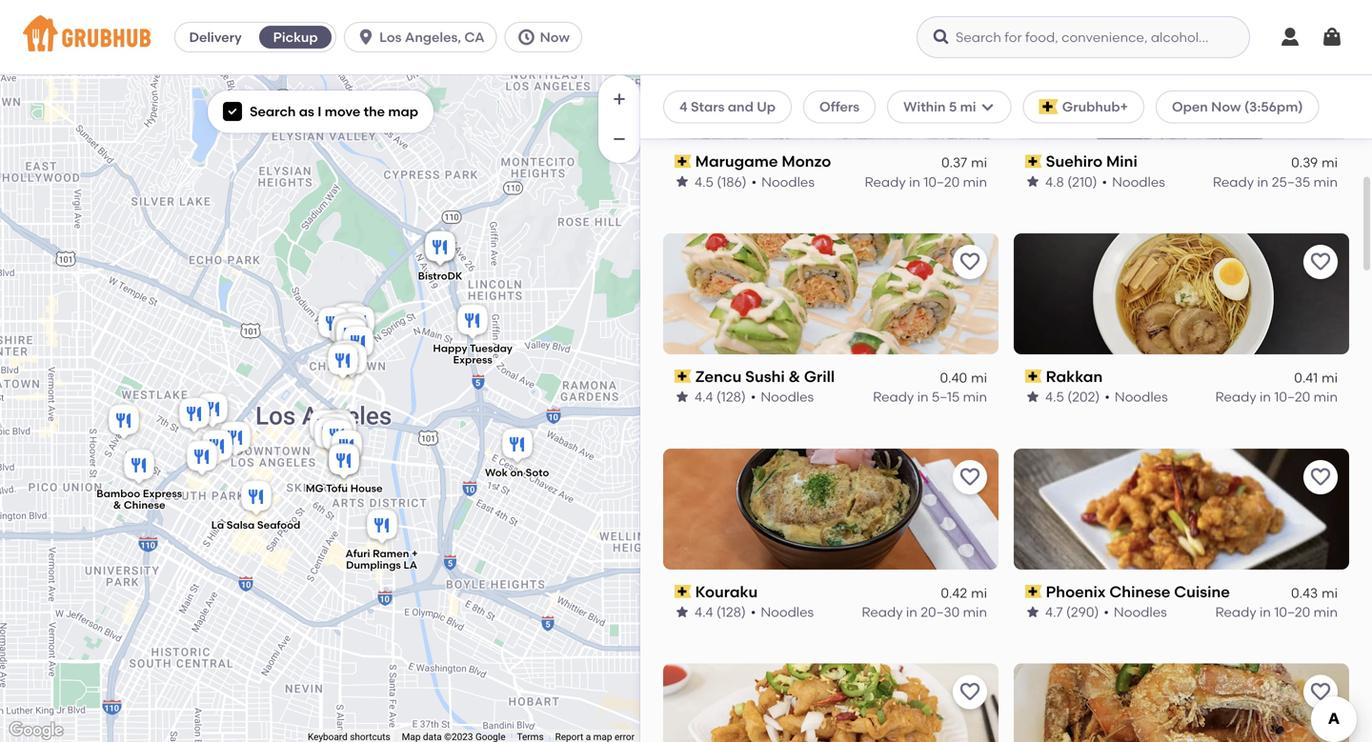 Task type: describe. For each thing, give the bounding box(es) containing it.
4.8 (210)
[[1046, 174, 1098, 190]]

star icon image for suehiro mini
[[1026, 174, 1041, 189]]

0.39
[[1292, 154, 1319, 170]]

grubhub plus flag logo image
[[1040, 99, 1059, 115]]

10–20 for phoenix chinese cuisine
[[1275, 604, 1311, 620]]

save this restaurant image for kouraku
[[959, 466, 982, 489]]

it's thai casual dining image
[[194, 390, 232, 432]]

noodles for rakkan
[[1115, 389, 1169, 405]]

afuri ramen + dumplings la image
[[363, 507, 401, 549]]

4.7 (290)
[[1046, 604, 1100, 620]]

mi for marugame monzo
[[972, 154, 988, 170]]

• noodles for kouraku
[[751, 604, 814, 620]]

min for chinese
[[1314, 604, 1339, 620]]

delivery button
[[176, 22, 256, 52]]

save this restaurant image for monzo
[[959, 35, 982, 58]]

& inside wok on soto mg tofu house bamboo express & chinese la salsa seafood
[[113, 499, 121, 512]]

now inside the now button
[[540, 29, 570, 45]]

wok
[[485, 467, 508, 480]]

in for suehiro mini
[[1258, 174, 1269, 190]]

phoenix
[[1046, 583, 1106, 601]]

as
[[299, 103, 315, 120]]

ready for rakkan
[[1216, 389, 1257, 405]]

korea bbq house image
[[306, 408, 344, 450]]

• for phoenix chinese cuisine
[[1104, 604, 1110, 620]]

delivery
[[189, 29, 242, 45]]

new golden lake eatery image
[[328, 312, 366, 354]]

map
[[388, 103, 419, 120]]

subscription pass image for kouraku
[[675, 585, 692, 599]]

open now (3:56pm)
[[1173, 99, 1304, 115]]

(210)
[[1068, 174, 1098, 190]]

1 vertical spatial svg image
[[227, 106, 238, 117]]

20–30
[[921, 604, 960, 620]]

jin heung chinese restaurant image
[[105, 402, 143, 444]]

ready for zencu sushi & grill
[[873, 389, 915, 405]]

ready for kouraku
[[862, 604, 903, 620]]

pickup button
[[256, 22, 336, 52]]

afuri ramen + dumplings la
[[346, 547, 418, 572]]

min down the 0.42 mi
[[963, 604, 988, 620]]

i
[[318, 103, 322, 120]]

mi for rakkan
[[1322, 370, 1339, 386]]

los angeles, ca
[[380, 29, 485, 45]]

wok on soto mg tofu house bamboo express & chinese la salsa seafood
[[97, 467, 549, 532]]

4.7
[[1046, 604, 1063, 620]]

in for rakkan
[[1260, 389, 1272, 405]]

pho saigon republic image
[[339, 324, 378, 366]]

rakkan image
[[322, 410, 360, 452]]

(186)
[[717, 174, 747, 190]]

ready in 25–35 min
[[1213, 174, 1339, 190]]

save this restaurant button for kouraku
[[953, 460, 988, 495]]

bistrodk image
[[421, 228, 460, 270]]

minus icon image
[[610, 130, 629, 149]]

kouraku image
[[311, 415, 349, 457]]

zencu sushi & grill logo image
[[664, 233, 999, 355]]

(202)
[[1068, 389, 1101, 405]]

ready for suehiro mini
[[1213, 174, 1255, 190]]

4.8
[[1046, 174, 1065, 190]]

• for kouraku
[[751, 604, 756, 620]]

min for sushi
[[963, 389, 988, 405]]

noodles for marugame monzo
[[762, 174, 815, 190]]

angeles,
[[405, 29, 461, 45]]

marugame monzo image
[[319, 408, 358, 450]]

on
[[511, 467, 523, 480]]

salsa
[[227, 519, 255, 532]]

noodles for kouraku
[[761, 604, 814, 620]]

ready for phoenix chinese cuisine
[[1216, 604, 1257, 620]]

open
[[1173, 99, 1209, 115]]

save this restaurant image for sushi
[[959, 251, 982, 273]]

mi right 5
[[961, 99, 977, 115]]

4.4 (128) for zencu sushi & grill
[[695, 389, 746, 405]]

svg image inside los angeles, ca button
[[357, 28, 376, 47]]

mi for suehiro mini
[[1322, 154, 1339, 170]]

rakkan
[[1046, 367, 1103, 386]]

25–35
[[1272, 174, 1311, 190]]

and
[[728, 99, 754, 115]]

1 horizontal spatial now
[[1212, 99, 1242, 115]]

grill
[[804, 367, 835, 386]]

0.42 mi
[[941, 585, 988, 601]]

within 5 mi
[[904, 99, 977, 115]]

min down the 0.41 mi
[[1314, 389, 1339, 405]]

noodles for phoenix chinese cuisine
[[1114, 604, 1168, 620]]

bamboo
[[97, 488, 140, 501]]

soto
[[526, 467, 549, 480]]

save this restaurant button for rakkan
[[1304, 245, 1339, 279]]

la
[[211, 519, 224, 532]]

save this restaurant button for zencu sushi & grill
[[953, 245, 988, 279]]

express inside wok on soto mg tofu house bamboo express & chinese la salsa seafood
[[143, 488, 182, 501]]

the
[[364, 103, 385, 120]]

totoyama dtla image
[[198, 428, 236, 470]]

zencu
[[696, 367, 742, 386]]

up
[[757, 99, 776, 115]]

marugame udon image
[[216, 419, 255, 461]]

1 vertical spatial chinese
[[1110, 583, 1171, 601]]

map region
[[0, 0, 733, 743]]

in for marugame monzo
[[910, 174, 921, 190]]

tofu
[[326, 482, 348, 495]]

foo chow restaurant image
[[329, 301, 367, 343]]

4.4 (128) for kouraku
[[695, 604, 746, 620]]

mini
[[1107, 152, 1138, 171]]

move
[[325, 103, 361, 120]]

zencu sushi & grill
[[696, 367, 835, 386]]

now button
[[505, 22, 590, 52]]

mi for phoenix chinese cuisine
[[1322, 585, 1339, 601]]

google image
[[5, 719, 68, 743]]

4.5 (202)
[[1046, 389, 1101, 405]]

subscription pass image for marugame
[[675, 155, 692, 168]]

bistrodk
[[418, 270, 463, 283]]

main navigation navigation
[[0, 0, 1373, 75]]

los angeles, ca button
[[344, 22, 505, 52]]

0.37 mi
[[942, 154, 988, 170]]

4.4 for zencu sushi & grill
[[695, 389, 714, 405]]

search
[[250, 103, 296, 120]]

abc seafood restaurant logo image
[[664, 664, 999, 743]]

mg tofu house image
[[325, 442, 363, 484]]

(128) for kouraku
[[717, 604, 746, 620]]

marugame
[[696, 152, 778, 171]]

in for zencu sushi & grill
[[918, 389, 929, 405]]

express inside happy tuesday express
[[453, 354, 493, 367]]

noodles for zencu sushi & grill
[[761, 389, 814, 405]]

la salsa seafood image
[[237, 478, 276, 520]]

(290)
[[1067, 604, 1100, 620]]

pho gigo's cafe & deli image
[[332, 315, 370, 357]]

0.43
[[1292, 585, 1319, 601]]

sushi
[[746, 367, 785, 386]]

0.40
[[941, 370, 968, 386]]



Task type: vqa. For each thing, say whether or not it's contained in the screenshot.
the Ready corresponding to Zencu Sushi & Grill
yes



Task type: locate. For each thing, give the bounding box(es) containing it.
10–20
[[924, 174, 960, 190], [1275, 389, 1311, 405], [1275, 604, 1311, 620]]

1 vertical spatial now
[[1212, 99, 1242, 115]]

commodore cafe image
[[175, 395, 214, 437]]

tuesday
[[470, 342, 513, 355]]

suehiro
[[1046, 152, 1103, 171]]

golden dragon restaurant image
[[340, 304, 378, 346]]

4
[[680, 99, 688, 115]]

save this restaurant button for phoenix chinese cuisine
[[1304, 460, 1339, 495]]

• noodles for zencu sushi & grill
[[751, 389, 814, 405]]

ready in 10–20 min down 0.37
[[865, 174, 988, 190]]

save this restaurant image
[[959, 466, 982, 489], [1310, 466, 1333, 489], [1310, 681, 1333, 704]]

within
[[904, 99, 946, 115]]

(128) for zencu sushi & grill
[[717, 389, 746, 405]]

save this restaurant button
[[953, 30, 988, 64], [1304, 30, 1339, 64], [953, 245, 988, 279], [1304, 245, 1339, 279], [953, 460, 988, 495], [1304, 460, 1339, 495], [953, 676, 988, 710], [1304, 676, 1339, 710]]

save this restaurant image for mini
[[1310, 35, 1333, 58]]

noodles for suehiro mini
[[1113, 174, 1166, 190]]

1 vertical spatial 4.4
[[695, 604, 714, 620]]

0 vertical spatial svg image
[[932, 28, 951, 47]]

in for kouraku
[[907, 604, 918, 620]]

Search for food, convenience, alcohol... search field
[[917, 16, 1251, 58]]

mi
[[961, 99, 977, 115], [972, 154, 988, 170], [1322, 154, 1339, 170], [972, 370, 988, 386], [1322, 370, 1339, 386], [972, 585, 988, 601], [1322, 585, 1339, 601]]

subscription pass image for phoenix chinese cuisine
[[1026, 585, 1043, 599]]

5–15
[[932, 389, 960, 405]]

subscription pass image for suehiro mini
[[1026, 155, 1043, 168]]

bandit chow mein image
[[318, 417, 357, 459]]

5
[[949, 99, 957, 115]]

• for marugame monzo
[[752, 174, 757, 190]]

mi right the 0.43
[[1322, 585, 1339, 601]]

mi right 0.40
[[972, 370, 988, 386]]

save this restaurant image
[[959, 35, 982, 58], [1310, 35, 1333, 58], [959, 251, 982, 273], [1310, 251, 1333, 273], [959, 681, 982, 704]]

• noodles for phoenix chinese cuisine
[[1104, 604, 1168, 620]]

rakkan logo image
[[1014, 233, 1350, 355]]

0 vertical spatial (128)
[[717, 389, 746, 405]]

star icon image for zencu sushi & grill
[[675, 390, 690, 405]]

mi right 0.41
[[1322, 370, 1339, 386]]

los
[[380, 29, 402, 45]]

10–20 down the 0.43
[[1275, 604, 1311, 620]]

1 vertical spatial express
[[143, 488, 182, 501]]

subscription pass image left kouraku
[[675, 585, 692, 599]]

star icon image
[[675, 174, 690, 189], [1026, 174, 1041, 189], [675, 390, 690, 405], [1026, 390, 1041, 405], [675, 605, 690, 620], [1026, 605, 1041, 620]]

(128) down zencu
[[717, 389, 746, 405]]

phoenix chinese cuisine
[[1046, 583, 1231, 601]]

10–20 for marugame monzo
[[924, 174, 960, 190]]

men oh tokushima ramen image
[[328, 428, 366, 470]]

save this restaurant image for phoenix chinese cuisine
[[1310, 466, 1333, 489]]

0 horizontal spatial chinese
[[124, 499, 165, 512]]

express
[[453, 354, 493, 367], [143, 488, 182, 501]]

10–20 down 0.41
[[1275, 389, 1311, 405]]

1 (128) from the top
[[717, 389, 746, 405]]

0 vertical spatial express
[[453, 354, 493, 367]]

stars
[[691, 99, 725, 115]]

0 vertical spatial &
[[789, 367, 801, 386]]

0.43 mi
[[1292, 585, 1339, 601]]

happy
[[433, 342, 468, 355]]

mama lu's dumpling house logo image
[[1014, 664, 1350, 743]]

chinese down bamboo express & chinese image
[[124, 499, 165, 512]]

2 vertical spatial 10–20
[[1275, 604, 1311, 620]]

• noodles for suehiro mini
[[1103, 174, 1166, 190]]

house
[[351, 482, 383, 495]]

• noodles down "mini"
[[1103, 174, 1166, 190]]

0 vertical spatial ready in 10–20 min
[[865, 174, 988, 190]]

chinese inside wok on soto mg tofu house bamboo express & chinese la salsa seafood
[[124, 499, 165, 512]]

& left grill
[[789, 367, 801, 386]]

min for monzo
[[963, 174, 988, 190]]

min down 0.39 mi
[[1314, 174, 1339, 190]]

kouraku logo image
[[664, 449, 999, 570]]

0.41
[[1295, 370, 1319, 386]]

ready in 5–15 min
[[873, 389, 988, 405]]

mi right 0.42
[[972, 585, 988, 601]]

4.5 left (186)
[[695, 174, 714, 190]]

svg image
[[932, 28, 951, 47], [227, 106, 238, 117]]

offers
[[820, 99, 860, 115]]

1 horizontal spatial svg image
[[932, 28, 951, 47]]

phoenix chinese cuisine logo image
[[1014, 449, 1350, 570]]

(3:56pm)
[[1245, 99, 1304, 115]]

min down 0.43 mi
[[1314, 604, 1339, 620]]

0 horizontal spatial express
[[143, 488, 182, 501]]

now
[[540, 29, 570, 45], [1212, 99, 1242, 115]]

la
[[404, 559, 418, 572]]

0 horizontal spatial 4.5
[[695, 174, 714, 190]]

1 vertical spatial 10–20
[[1275, 389, 1311, 405]]

• noodles
[[752, 174, 815, 190], [1103, 174, 1166, 190], [751, 389, 814, 405], [1105, 389, 1169, 405], [751, 604, 814, 620], [1104, 604, 1168, 620]]

• down marugame monzo
[[752, 174, 757, 190]]

min for mini
[[1314, 174, 1339, 190]]

• noodles for rakkan
[[1105, 389, 1169, 405]]

1 vertical spatial 4.4 (128)
[[695, 604, 746, 620]]

ready in 10–20 min down the 0.43
[[1216, 604, 1339, 620]]

• right (202)
[[1105, 389, 1111, 405]]

svg image inside main navigation "navigation"
[[932, 28, 951, 47]]

4.5
[[695, 174, 714, 190], [1046, 389, 1065, 405]]

(128)
[[717, 389, 746, 405], [717, 604, 746, 620]]

subscription pass image for zencu
[[675, 370, 692, 383]]

1 4.4 (128) from the top
[[695, 389, 746, 405]]

star icon image for kouraku
[[675, 605, 690, 620]]

•
[[752, 174, 757, 190], [1103, 174, 1108, 190], [751, 389, 756, 405], [1105, 389, 1111, 405], [751, 604, 756, 620], [1104, 604, 1110, 620]]

+
[[412, 547, 418, 560]]

svg image inside the now button
[[517, 28, 536, 47]]

• noodles for marugame monzo
[[752, 174, 815, 190]]

4.4 down zencu
[[695, 389, 714, 405]]

• for rakkan
[[1105, 389, 1111, 405]]

ready in 10–20 min for phoenix chinese cuisine
[[1216, 604, 1339, 620]]

• noodles right (202)
[[1105, 389, 1169, 405]]

10–20 down 0.37
[[924, 174, 960, 190]]

broadway cuisine image
[[333, 310, 371, 352]]

happy tuesday express image
[[454, 302, 492, 344]]

0 vertical spatial chinese
[[124, 499, 165, 512]]

• down zencu sushi & grill
[[751, 389, 756, 405]]

0.40 mi
[[941, 370, 988, 386]]

4.4 (128) down zencu
[[695, 389, 746, 405]]

0 vertical spatial 4.4 (128)
[[695, 389, 746, 405]]

ready
[[865, 174, 906, 190], [1213, 174, 1255, 190], [873, 389, 915, 405], [1216, 389, 1257, 405], [862, 604, 903, 620], [1216, 604, 1257, 620]]

svg image left search
[[227, 106, 238, 117]]

min down 0.40 mi
[[963, 389, 988, 405]]

kouraku
[[696, 583, 758, 601]]

mi for kouraku
[[972, 585, 988, 601]]

4.5 for marugame monzo
[[695, 174, 714, 190]]

subscription pass image
[[675, 155, 692, 168], [675, 370, 692, 383], [1026, 370, 1043, 383]]

4.5 for rakkan
[[1046, 389, 1065, 405]]

full moon house image
[[333, 300, 371, 342]]

now right ca
[[540, 29, 570, 45]]

suehiro mini
[[1046, 152, 1138, 171]]

• noodles down sushi
[[751, 389, 814, 405]]

in for phoenix chinese cuisine
[[1260, 604, 1272, 620]]

suehiro mini image
[[324, 342, 362, 384]]

1 horizontal spatial express
[[453, 354, 493, 367]]

grubhub+
[[1063, 99, 1129, 115]]

star icon image for marugame monzo
[[675, 174, 690, 189]]

10–20 for rakkan
[[1275, 389, 1311, 405]]

• noodles down phoenix chinese cuisine
[[1104, 604, 1168, 620]]

t.g express thai food image
[[421, 228, 460, 270]]

subscription pass image left phoenix
[[1026, 585, 1043, 599]]

1 vertical spatial &
[[113, 499, 121, 512]]

4.4 (128)
[[695, 389, 746, 405], [695, 604, 746, 620]]

0.39 mi
[[1292, 154, 1339, 170]]

2 (128) from the top
[[717, 604, 746, 620]]

• for zencu sushi & grill
[[751, 389, 756, 405]]

0 vertical spatial 4.4
[[695, 389, 714, 405]]

chinese left "cuisine"
[[1110, 583, 1171, 601]]

4.5 (186)
[[695, 174, 747, 190]]

• down kouraku
[[751, 604, 756, 620]]

jade wok image
[[315, 305, 353, 347]]

wok on soto image
[[499, 426, 537, 468]]

besthibachi image
[[183, 438, 221, 480]]

• noodles down marugame monzo
[[752, 174, 815, 190]]

4.5 down rakkan
[[1046, 389, 1065, 405]]

4.4 (128) down kouraku
[[695, 604, 746, 620]]

0 vertical spatial now
[[540, 29, 570, 45]]

phoenix chinese cuisine image
[[327, 338, 365, 380]]

subscription pass image left zencu
[[675, 370, 692, 383]]

4 stars and up
[[680, 99, 776, 115]]

1 vertical spatial 4.5
[[1046, 389, 1065, 405]]

tokyo sakura noodles image
[[325, 441, 363, 483]]

min down 0.37 mi
[[963, 174, 988, 190]]

hop woo chinese bbq & seafood restaurant - chinatown image
[[333, 316, 371, 358]]

ready in 10–20 min down 0.41
[[1216, 389, 1339, 405]]

express down happy tuesday express icon on the top
[[453, 354, 493, 367]]

afuri
[[346, 547, 370, 560]]

plus icon image
[[610, 90, 629, 109]]

monzo
[[782, 152, 832, 171]]

svg image
[[1279, 26, 1302, 49], [1321, 26, 1344, 49], [357, 28, 376, 47], [517, 28, 536, 47], [981, 99, 996, 115]]

save this restaurant button for marugame monzo
[[953, 30, 988, 64]]

now right open
[[1212, 99, 1242, 115]]

bamboo express & chinese image
[[120, 447, 158, 489]]

pickup
[[273, 29, 318, 45]]

• right (210)
[[1103, 174, 1108, 190]]

0 vertical spatial 10–20
[[924, 174, 960, 190]]

express right bamboo
[[143, 488, 182, 501]]

star icon image for phoenix chinese cuisine
[[1026, 605, 1041, 620]]

0.37
[[942, 154, 968, 170]]

mi for zencu sushi & grill
[[972, 370, 988, 386]]

2 4.4 from the top
[[695, 604, 714, 620]]

dumplings
[[346, 559, 401, 572]]

&
[[789, 367, 801, 386], [113, 499, 121, 512]]

0 horizontal spatial &
[[113, 499, 121, 512]]

ready in 20–30 min
[[862, 604, 988, 620]]

4.4 down kouraku
[[695, 604, 714, 620]]

ready for marugame monzo
[[865, 174, 906, 190]]

• right '(290)'
[[1104, 604, 1110, 620]]

(128) down kouraku
[[717, 604, 746, 620]]

seafood
[[257, 519, 301, 532]]

cuisine
[[1175, 583, 1231, 601]]

subscription pass image left rakkan
[[1026, 370, 1043, 383]]

in
[[910, 174, 921, 190], [1258, 174, 1269, 190], [918, 389, 929, 405], [1260, 389, 1272, 405], [907, 604, 918, 620], [1260, 604, 1272, 620]]

• noodles down kouraku
[[751, 604, 814, 620]]

& down bamboo express & chinese image
[[113, 499, 121, 512]]

ready in 10–20 min for rakkan
[[1216, 389, 1339, 405]]

subscription pass image left suehiro
[[1026, 155, 1043, 168]]

chinese
[[124, 499, 165, 512], [1110, 583, 1171, 601]]

subscription pass image
[[1026, 155, 1043, 168], [675, 585, 692, 599], [1026, 585, 1043, 599]]

2 vertical spatial ready in 10–20 min
[[1216, 604, 1339, 620]]

1 vertical spatial ready in 10–20 min
[[1216, 389, 1339, 405]]

star icon image for rakkan
[[1026, 390, 1041, 405]]

mi right 0.37
[[972, 154, 988, 170]]

happy tuesday express
[[433, 342, 513, 367]]

0.41 mi
[[1295, 370, 1339, 386]]

search as i move the map
[[250, 103, 419, 120]]

0.42
[[941, 585, 968, 601]]

4.4
[[695, 389, 714, 405], [695, 604, 714, 620]]

subscription pass image left marugame
[[675, 155, 692, 168]]

svg image up the within 5 mi
[[932, 28, 951, 47]]

1 horizontal spatial &
[[789, 367, 801, 386]]

1 horizontal spatial 4.5
[[1046, 389, 1065, 405]]

zencu sushi & grill image
[[316, 411, 354, 453]]

mg
[[306, 482, 324, 495]]

ramen
[[373, 547, 409, 560]]

abc seafood restaurant image
[[329, 338, 367, 380]]

daikokuya little tokyo image
[[318, 407, 357, 449]]

mama lu's dumpling house image
[[333, 341, 371, 383]]

0 vertical spatial 4.5
[[695, 174, 714, 190]]

2 4.4 (128) from the top
[[695, 604, 746, 620]]

0 horizontal spatial svg image
[[227, 106, 238, 117]]

marugame monzo
[[696, 152, 832, 171]]

save this restaurant button for suehiro mini
[[1304, 30, 1339, 64]]

0 horizontal spatial now
[[540, 29, 570, 45]]

1 4.4 from the top
[[695, 389, 714, 405]]

1 horizontal spatial chinese
[[1110, 583, 1171, 601]]

ca
[[465, 29, 485, 45]]

mi right 0.39
[[1322, 154, 1339, 170]]

ready in 10–20 min for marugame monzo
[[865, 174, 988, 190]]

• for suehiro mini
[[1103, 174, 1108, 190]]

1 vertical spatial (128)
[[717, 604, 746, 620]]

4.4 for kouraku
[[695, 604, 714, 620]]



